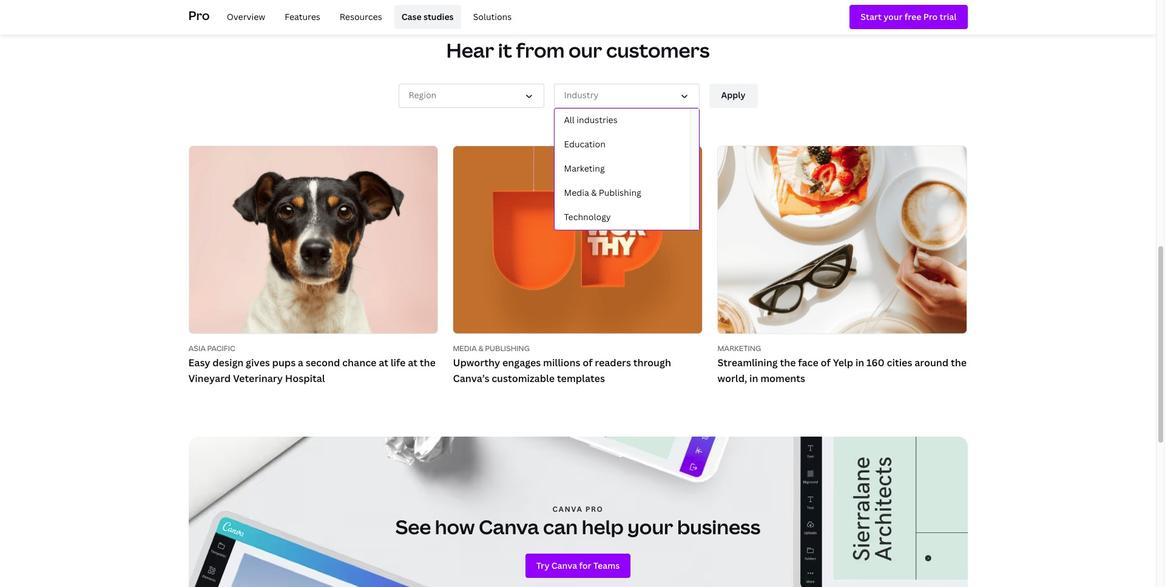Task type: locate. For each thing, give the bounding box(es) containing it.
media up technology
[[564, 187, 589, 199]]

menu bar
[[215, 5, 519, 29]]

of up templates
[[583, 356, 593, 370]]

pro right can at the bottom of page
[[586, 505, 604, 515]]

at left life
[[379, 356, 388, 370]]

face
[[798, 356, 819, 370]]

at right life
[[408, 356, 418, 370]]

canva
[[553, 505, 583, 515], [479, 514, 539, 540]]

millions
[[543, 356, 581, 370]]

list box
[[554, 108, 700, 230]]

1 horizontal spatial the
[[780, 356, 796, 370]]

of
[[583, 356, 593, 370], [821, 356, 831, 370]]

from
[[516, 37, 565, 63]]

the right life
[[420, 356, 436, 370]]

0 vertical spatial &
[[591, 187, 597, 199]]

cities
[[887, 356, 913, 370]]

0 horizontal spatial media
[[453, 343, 477, 354]]

1 the from the left
[[420, 356, 436, 370]]

all industries option
[[554, 108, 690, 133]]

through
[[633, 356, 671, 370]]

in left 160
[[856, 356, 865, 370]]

solutions
[[473, 11, 512, 22]]

hear
[[446, 37, 494, 63]]

readers
[[595, 356, 631, 370]]

the up moments
[[780, 356, 796, 370]]

canva pro see how canva can help your business
[[396, 505, 761, 540]]

0 horizontal spatial of
[[583, 356, 593, 370]]

the
[[420, 356, 436, 370], [780, 356, 796, 370], [951, 356, 967, 370]]

publishing up engages
[[485, 343, 530, 354]]

& up upworthy
[[479, 343, 484, 354]]

industries
[[577, 114, 618, 126]]

marketing option
[[554, 157, 690, 181]]

2 horizontal spatial the
[[951, 356, 967, 370]]

media for media & publishing upworthy engages millions of readers through canva's customizable templates
[[453, 343, 477, 354]]

1 horizontal spatial marketing
[[718, 343, 761, 354]]

media inside media & publishing upworthy engages millions of readers through canva's customizable templates
[[453, 343, 477, 354]]

1 horizontal spatial pro
[[586, 505, 604, 515]]

case studies link
[[394, 5, 461, 29]]

1 of from the left
[[583, 356, 593, 370]]

hospital
[[285, 372, 325, 385]]

at
[[379, 356, 388, 370], [408, 356, 418, 370]]

marketing up streamlining
[[718, 343, 761, 354]]

help
[[582, 514, 624, 540]]

0 horizontal spatial canva
[[479, 514, 539, 540]]

1 vertical spatial &
[[479, 343, 484, 354]]

business
[[677, 514, 761, 540]]

of inside marketing streamlining the face of yelp in 160 cities around the world, in moments
[[821, 356, 831, 370]]

0 horizontal spatial in
[[750, 372, 758, 385]]

1 horizontal spatial of
[[821, 356, 831, 370]]

publishing
[[599, 187, 641, 199], [485, 343, 530, 354]]

hear it from our customers
[[446, 37, 710, 63]]

1 vertical spatial marketing
[[718, 343, 761, 354]]

in down streamlining
[[750, 372, 758, 385]]

0 vertical spatial marketing
[[564, 163, 605, 174]]

0 vertical spatial pro
[[188, 7, 210, 24]]

menu bar containing overview
[[215, 5, 519, 29]]

1 horizontal spatial publishing
[[599, 187, 641, 199]]

0 vertical spatial media
[[564, 187, 589, 199]]

publishing inside option
[[599, 187, 641, 199]]

of left yelp
[[821, 356, 831, 370]]

1 vertical spatial pro
[[586, 505, 604, 515]]

1 horizontal spatial at
[[408, 356, 418, 370]]

publishing for media & publishing upworthy engages millions of readers through canva's customizable templates
[[485, 343, 530, 354]]

marketing
[[564, 163, 605, 174], [718, 343, 761, 354]]

pacific
[[207, 343, 235, 354]]

& for media & publishing upworthy engages millions of readers through canva's customizable templates
[[479, 343, 484, 354]]

templates
[[557, 372, 605, 385]]

1 vertical spatial publishing
[[485, 343, 530, 354]]

& inside option
[[591, 187, 597, 199]]

moments
[[761, 372, 805, 385]]

1 horizontal spatial &
[[591, 187, 597, 199]]

publishing down "marketing" option
[[599, 187, 641, 199]]

industry button
[[554, 84, 700, 108]]

media up upworthy
[[453, 343, 477, 354]]

2 of from the left
[[821, 356, 831, 370]]

3 the from the left
[[951, 356, 967, 370]]

studies
[[424, 11, 454, 22]]

0 horizontal spatial &
[[479, 343, 484, 354]]

easy
[[188, 356, 210, 370]]

media inside option
[[564, 187, 589, 199]]

the right around
[[951, 356, 967, 370]]

&
[[591, 187, 597, 199], [479, 343, 484, 354]]

marketing inside option
[[564, 163, 605, 174]]

marketing down the education at the top of page
[[564, 163, 605, 174]]

0 horizontal spatial marketing
[[564, 163, 605, 174]]

0 vertical spatial in
[[856, 356, 865, 370]]

& inside media & publishing upworthy engages millions of readers through canva's customizable templates
[[479, 343, 484, 354]]

& up technology
[[591, 187, 597, 199]]

vineyard
[[188, 372, 231, 385]]

marketing inside marketing streamlining the face of yelp in 160 cities around the world, in moments
[[718, 343, 761, 354]]

features
[[285, 11, 320, 22]]

pro
[[188, 7, 210, 24], [586, 505, 604, 515]]

1 vertical spatial media
[[453, 343, 477, 354]]

0 horizontal spatial publishing
[[485, 343, 530, 354]]

features link
[[278, 5, 328, 29]]

customizable
[[492, 372, 555, 385]]

1 horizontal spatial canva
[[553, 505, 583, 515]]

media for media & publishing
[[564, 187, 589, 199]]

technology option
[[554, 206, 690, 230]]

pro left "overview"
[[188, 7, 210, 24]]

in
[[856, 356, 865, 370], [750, 372, 758, 385]]

canva's
[[453, 372, 490, 385]]

pups
[[272, 356, 296, 370]]

media & publishing
[[564, 187, 641, 199]]

publishing inside media & publishing upworthy engages millions of readers through canva's customizable templates
[[485, 343, 530, 354]]

how
[[435, 514, 475, 540]]

1 horizontal spatial media
[[564, 187, 589, 199]]

region button
[[398, 84, 544, 108]]

1 vertical spatial in
[[750, 372, 758, 385]]

veterinary
[[233, 372, 283, 385]]

1 at from the left
[[379, 356, 388, 370]]

0 horizontal spatial the
[[420, 356, 436, 370]]

case studies
[[402, 11, 454, 22]]

0 horizontal spatial at
[[379, 356, 388, 370]]

of inside media & publishing upworthy engages millions of readers through canva's customizable templates
[[583, 356, 593, 370]]

media & publishing upworthy engages millions of readers through canva's customizable templates
[[453, 343, 671, 385]]

media
[[564, 187, 589, 199], [453, 343, 477, 354]]

0 vertical spatial publishing
[[599, 187, 641, 199]]

your
[[628, 514, 673, 540]]

a
[[298, 356, 303, 370]]

it
[[498, 37, 512, 63]]

second
[[306, 356, 340, 370]]

pro element
[[188, 0, 968, 34]]

0 horizontal spatial pro
[[188, 7, 210, 24]]

2 the from the left
[[780, 356, 796, 370]]



Task type: vqa. For each thing, say whether or not it's contained in the screenshot.


Task type: describe. For each thing, give the bounding box(es) containing it.
around
[[915, 356, 949, 370]]

all industries
[[564, 114, 618, 126]]

1 horizontal spatial in
[[856, 356, 865, 370]]

technology
[[564, 211, 611, 223]]

our
[[569, 37, 602, 63]]

list box containing all industries
[[554, 108, 700, 230]]

asia
[[188, 343, 206, 354]]

160
[[867, 356, 885, 370]]

asia pacific easy design gives pups a second chance at life at the vineyard veterinary hospital
[[188, 343, 436, 385]]

region
[[409, 89, 437, 101]]

solutions link
[[466, 5, 519, 29]]

overview
[[227, 11, 265, 22]]

marketing for marketing streamlining the face of yelp in 160 cities around the world, in moments
[[718, 343, 761, 354]]

engages
[[503, 356, 541, 370]]

see
[[396, 514, 431, 540]]

case
[[402, 11, 422, 22]]

world,
[[718, 372, 747, 385]]

marketing streamlining the face of yelp in 160 cities around the world, in moments
[[718, 343, 967, 385]]

education
[[564, 139, 606, 150]]

all
[[564, 114, 575, 126]]

start your free pro trial image
[[861, 10, 957, 24]]

2 at from the left
[[408, 356, 418, 370]]

life
[[391, 356, 406, 370]]

yelp
[[833, 356, 853, 370]]

marketing for marketing
[[564, 163, 605, 174]]

can
[[543, 514, 578, 540]]

design
[[213, 356, 244, 370]]

overview link
[[220, 5, 273, 29]]

gives
[[246, 356, 270, 370]]

customers
[[606, 37, 710, 63]]

media & publishing option
[[554, 181, 690, 206]]

the inside asia pacific easy design gives pups a second chance at life at the vineyard veterinary hospital
[[420, 356, 436, 370]]

industry
[[564, 89, 599, 101]]

education option
[[554, 133, 690, 157]]

pro inside 'canva pro see how canva can help your business'
[[586, 505, 604, 515]]

upworthy
[[453, 356, 500, 370]]

& for media & publishing
[[591, 187, 597, 199]]

streamlining
[[718, 356, 778, 370]]

resources link
[[332, 5, 389, 29]]

chance
[[342, 356, 377, 370]]

publishing for media & publishing
[[599, 187, 641, 199]]

resources
[[340, 11, 382, 22]]

menu bar inside "pro" element
[[215, 5, 519, 29]]



